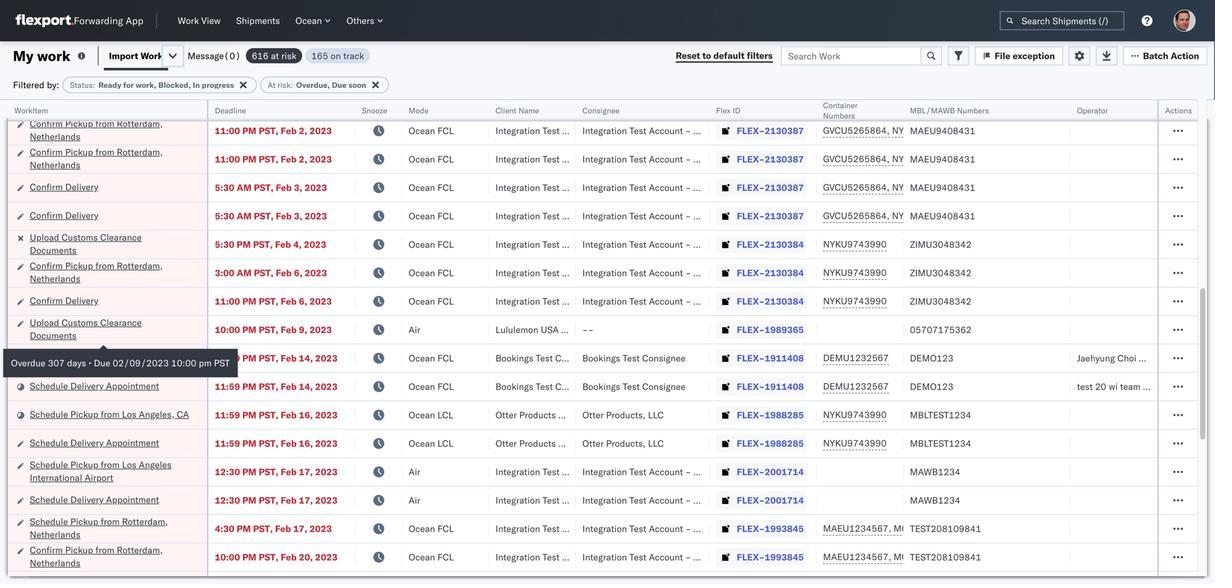 Task type: describe. For each thing, give the bounding box(es) containing it.
2 integration from the top
[[582, 125, 627, 137]]

1 confirm delivery from the top
[[30, 181, 98, 193]]

others button
[[341, 12, 389, 29]]

schedule for 11:59 pm pst, feb 16, 2023's schedule delivery appointment button
[[30, 438, 68, 449]]

filtered
[[13, 79, 44, 91]]

16, for schedule pickup from los angeles, ca
[[299, 410, 313, 421]]

appointment for 11:59 pm pst, feb 16, 2023
[[106, 438, 159, 449]]

batch action button
[[1123, 46, 1208, 66]]

3 ocean fcl from the top
[[409, 154, 454, 165]]

1 upload customs clearance documents link from the top
[[30, 231, 190, 257]]

4:30 pm pst, feb 17, 2023
[[215, 524, 332, 535]]

3 2130387 from the top
[[765, 182, 804, 193]]

3, for the confirm delivery link associated with second confirm delivery button from the bottom
[[294, 211, 302, 222]]

maeu1234567, for 10:00 pm pst, feb 20, 2023
[[823, 552, 891, 563]]

11 resize handle column header from the left
[[1182, 100, 1198, 585]]

8 fcl from the top
[[437, 296, 454, 307]]

action
[[1171, 50, 1199, 61]]

165
[[311, 50, 328, 61]]

mofu0618318 for 4:30 pm pst, feb 17, 2023
[[894, 523, 959, 535]]

mbltest1234 for schedule pickup from los angeles, ca
[[910, 410, 971, 421]]

schedule pickup from rotterdam, netherlands button for 4:30 pm pst, feb 17, 2023
[[30, 516, 190, 543]]

Search Shipments (/) text field
[[1000, 11, 1125, 30]]

1 schedule pickup from los angeles, ca button from the top
[[30, 352, 189, 366]]

2 flex-2001714 from the top
[[737, 495, 804, 507]]

3 resize handle column header from the left
[[387, 100, 402, 585]]

11 flex- from the top
[[737, 381, 765, 393]]

8 integration test account - karl lagerfeld from the top
[[582, 296, 751, 307]]

overdue
[[11, 358, 45, 369]]

6 integration from the top
[[582, 239, 627, 250]]

2 angeles, from the top
[[139, 409, 174, 421]]

616
[[252, 50, 269, 61]]

filters
[[747, 50, 773, 61]]

ready
[[98, 80, 121, 90]]

resize handle column header for client name button
[[560, 100, 576, 585]]

2 14, from the top
[[299, 381, 313, 393]]

maeu1234567, mofu0618318 for 10:00 pm pst, feb 20, 2023
[[823, 552, 959, 563]]

workitem
[[14, 106, 48, 115]]

20,
[[299, 552, 313, 564]]

appointment for 11:59 pm pst, feb 14, 2023
[[106, 381, 159, 392]]

progress
[[202, 80, 234, 90]]

pickup inside schedule pickup from los angeles international airport
[[70, 460, 98, 471]]

2 demo123 from the top
[[910, 381, 954, 393]]

mbl/mawb
[[910, 106, 955, 115]]

upload for 1st the upload customs clearance documents 'link'
[[30, 232, 59, 243]]

zimu3048342 for 11:00 pm pst, feb 6, 2023
[[910, 296, 972, 307]]

name
[[518, 106, 539, 115]]

message
[[188, 50, 224, 61]]

resize handle column header for container numbers button in the right top of the page
[[888, 100, 903, 585]]

from for fourth "confirm pickup from rotterdam, netherlands" link from the bottom of the page
[[95, 118, 114, 129]]

products, for schedule delivery appointment
[[606, 438, 646, 450]]

schedule for 11:59 pm pst, feb 14, 2023's schedule delivery appointment button
[[30, 381, 68, 392]]

consignee inside button
[[582, 106, 620, 115]]

flex
[[716, 106, 731, 115]]

6 integration test account - karl lagerfeld from the top
[[582, 239, 751, 250]]

flex id
[[716, 106, 740, 115]]

3 integration from the top
[[582, 154, 627, 165]]

4 11:59 from the top
[[215, 438, 240, 450]]

schedule delivery appointment button for 11:59 pm pst, feb 16, 2023
[[30, 437, 159, 451]]

1 flex-2001714 from the top
[[737, 467, 804, 478]]

mode button
[[402, 103, 476, 116]]

2130384 for 5:30 pm pst, jan 30, 2023
[[765, 97, 804, 108]]

10 resize handle column header from the left
[[1142, 100, 1157, 585]]

2 schedule pickup from los angeles, ca button from the top
[[30, 409, 189, 423]]

2 2001714 from the top
[[765, 495, 804, 507]]

lululemon usa inc. test
[[496, 324, 600, 336]]

4 5:30 from the top
[[215, 239, 234, 250]]

deadline
[[215, 106, 246, 115]]

netherlands for schedule pickup from rotterdam, netherlands link associated with 4:30
[[30, 530, 80, 541]]

11:59 pm pst, feb 16, 2023 for schedule pickup from los angeles, ca
[[215, 410, 338, 421]]

•
[[88, 358, 91, 369]]

1989365
[[765, 324, 804, 336]]

pm
[[199, 358, 212, 369]]

shipments link
[[231, 12, 285, 29]]

operator
[[1077, 106, 1108, 115]]

days
[[67, 358, 86, 369]]

8 karl from the top
[[693, 296, 710, 307]]

3 confirm pickup from rotterdam, netherlands button from the top
[[30, 260, 190, 287]]

16, for schedule delivery appointment
[[299, 438, 313, 450]]

8 ocean fcl from the top
[[409, 296, 454, 307]]

import work
[[109, 50, 163, 61]]

1 flex-1911408 from the top
[[737, 353, 804, 364]]

3 11:00 from the top
[[215, 296, 240, 307]]

4 confirm pickup from rotterdam, netherlands button from the top
[[30, 544, 190, 572]]

8 lagerfeld from the top
[[712, 296, 751, 307]]

10 karl from the top
[[693, 552, 710, 564]]

confirm delivery link for second confirm delivery button from the bottom
[[30, 209, 98, 222]]

7 fcl from the top
[[437, 268, 454, 279]]

jan
[[275, 97, 289, 108]]

maeu1234567, for 4:30 pm pst, feb 17, 2023
[[823, 523, 891, 535]]

4 flex-2130387 from the top
[[737, 211, 804, 222]]

reset to default filters button
[[668, 46, 780, 66]]

rotterdam, for 2nd "confirm pickup from rotterdam, netherlands" link from the bottom
[[117, 260, 163, 272]]

view
[[201, 15, 221, 26]]

flexport. image
[[16, 14, 74, 27]]

4 karl from the top
[[693, 182, 710, 193]]

in
[[193, 80, 200, 90]]

import work button
[[109, 50, 163, 61]]

netherlands for schedule pickup from rotterdam, netherlands link corresponding to 5:30
[[30, 103, 80, 114]]

5:30 am pst, feb 3, 2023 for second confirm delivery button from the bottom
[[215, 211, 327, 222]]

1 2130387 from the top
[[765, 125, 804, 137]]

7 flex- from the top
[[737, 268, 765, 279]]

5 integration test account - karl lagerfeld from the top
[[582, 211, 751, 222]]

11:00 for fourth "confirm pickup from rotterdam, netherlands" link from the bottom of the page
[[215, 125, 240, 137]]

2 karl from the top
[[693, 125, 710, 137]]

products, for schedule pickup from los angeles, ca
[[606, 410, 646, 421]]

test
[[1077, 381, 1093, 393]]

10:00 for 10:00 pm pst, feb 20, 2023
[[215, 552, 240, 564]]

client name
[[496, 106, 539, 115]]

from for 2nd "confirm pickup from rotterdam, netherlands" link from the bottom
[[95, 260, 114, 272]]

1 gvcu5265864, nyku9743990 from the top
[[823, 125, 956, 136]]

2 gvcu5265864, from the top
[[823, 153, 890, 165]]

confirm delivery link for first confirm delivery button from the bottom of the page
[[30, 295, 98, 308]]

mbl/mawb numbers
[[910, 106, 989, 115]]

schedule delivery appointment link for 11:59 pm pst, feb 14, 2023
[[30, 380, 159, 393]]

8 integration from the top
[[582, 296, 627, 307]]

6 fcl from the top
[[437, 239, 454, 250]]

5 karl from the top
[[693, 211, 710, 222]]

4 confirm from the top
[[30, 210, 63, 221]]

2, for 2nd "confirm pickup from rotterdam, netherlands" link
[[299, 154, 307, 165]]

4:30
[[215, 524, 234, 535]]

id
[[733, 106, 740, 115]]

flex-2130384 for 5:30 pm pst, jan 30, 2023
[[737, 97, 804, 108]]

11 ocean fcl from the top
[[409, 524, 454, 535]]

inc.
[[561, 324, 577, 336]]

consignee button
[[576, 103, 697, 116]]

soon
[[349, 80, 366, 90]]

blocked,
[[158, 80, 191, 90]]

from for schedule pickup from rotterdam, netherlands link associated with 4:30
[[101, 517, 120, 528]]

12 integration from the top
[[582, 552, 627, 564]]

schedule delivery appointment for 11:59 pm pst, feb 14, 2023
[[30, 381, 159, 392]]

forwarding app link
[[16, 14, 143, 27]]

1 integration test account - western digital from the top
[[582, 467, 756, 478]]

schedule pickup from los angeles international airport link
[[30, 459, 190, 485]]

from for schedule pickup from rotterdam, netherlands link corresponding to 5:30
[[101, 90, 120, 101]]

work,
[[136, 80, 156, 90]]

5 flex- from the top
[[737, 211, 765, 222]]

2 11:59 from the top
[[215, 381, 240, 393]]

1 angeles, from the top
[[139, 352, 174, 364]]

30,
[[292, 97, 306, 108]]

17, for schedule pickup from rotterdam, netherlands
[[293, 524, 307, 535]]

1 integration test account - karl lagerfeld from the top
[[582, 97, 751, 108]]

5 fcl from the top
[[437, 211, 454, 222]]

resize handle column header for 'workitem' button
[[191, 100, 207, 585]]

client name button
[[489, 103, 563, 116]]

batch action
[[1143, 50, 1199, 61]]

default
[[713, 50, 745, 61]]

import
[[109, 50, 138, 61]]

7 confirm from the top
[[30, 545, 63, 556]]

3 confirm delivery button from the top
[[30, 295, 98, 309]]

2 confirm pickup from rotterdam, netherlands link from the top
[[30, 146, 190, 172]]

2 demu1232567 from the top
[[823, 381, 889, 392]]

flex-2130384 for 3:00 am pst, feb 6, 2023
[[737, 268, 804, 279]]

test 20 wi team assignment
[[1077, 381, 1190, 393]]

9 flex- from the top
[[737, 324, 765, 336]]

1 11:59 pm pst, feb 14, 2023 from the top
[[215, 353, 338, 364]]

file exception
[[995, 50, 1055, 61]]

schedule delivery appointment link for 12:30 pm pst, feb 17, 2023
[[30, 494, 159, 507]]

test208109841 for 10:00 pm pst, feb 20, 2023
[[910, 552, 981, 564]]

resize handle column header for mode button
[[474, 100, 489, 585]]

3 confirm pickup from rotterdam, netherlands link from the top
[[30, 260, 190, 286]]

2 gvcu5265864, nyku9743990 from the top
[[823, 153, 956, 165]]

status
[[70, 80, 93, 90]]

1 5:30 from the top
[[215, 97, 234, 108]]

616 at risk
[[252, 50, 296, 61]]

1 mawb1234 from the top
[[910, 467, 960, 478]]

container numbers button
[[817, 98, 891, 121]]

message (0)
[[188, 50, 241, 61]]

1 customs from the top
[[62, 232, 98, 243]]

work view link
[[173, 12, 226, 29]]

air for upload customs clearance documents
[[409, 324, 420, 336]]

1993845 for 4:30 pm pst, feb 17, 2023
[[765, 524, 804, 535]]

9,
[[299, 324, 307, 336]]

6 karl from the top
[[693, 239, 710, 250]]

05707175362
[[910, 324, 972, 336]]

1 ocean fcl from the top
[[409, 97, 454, 108]]

2 confirm pickup from rotterdam, netherlands from the top
[[30, 147, 163, 171]]

clearance for 1st the upload customs clearance documents 'link'
[[100, 232, 142, 243]]

17 flex- from the top
[[737, 552, 765, 564]]

1 vertical spatial 17,
[[299, 495, 313, 507]]

resize handle column header for deadline button
[[340, 100, 355, 585]]

work
[[37, 47, 70, 65]]

11:00 pm pst, feb 2, 2023 for 2nd "confirm pickup from rotterdam, netherlands" link
[[215, 154, 332, 165]]

3:00 am pst, feb 6, 2023
[[215, 268, 327, 279]]

15 flex- from the top
[[737, 495, 765, 507]]

3 gvcu5265864, from the top
[[823, 182, 890, 193]]

lcl for schedule pickup from los angeles, ca
[[437, 410, 453, 421]]

2 ca from the top
[[177, 409, 189, 421]]

international
[[30, 473, 82, 484]]

1 western from the top
[[693, 467, 727, 478]]

forwarding
[[74, 15, 123, 27]]

my
[[13, 47, 34, 65]]

0 vertical spatial risk
[[281, 50, 296, 61]]

3 karl from the top
[[693, 154, 710, 165]]

3 confirm pickup from rotterdam, netherlands from the top
[[30, 260, 163, 285]]

2 confirm from the top
[[30, 147, 63, 158]]

10 integration from the top
[[582, 495, 627, 507]]

schedule pickup from los angeles, ca for 2nd schedule pickup from los angeles, ca link from the bottom of the page
[[30, 352, 189, 364]]

exception
[[1013, 50, 1055, 61]]

work view
[[178, 15, 221, 26]]

4 flex- from the top
[[737, 182, 765, 193]]

workitem button
[[8, 103, 194, 116]]

1 documents from the top
[[30, 245, 77, 256]]

overdue,
[[296, 80, 330, 90]]

2 2130387 from the top
[[765, 154, 804, 165]]

mbl/mawb numbers button
[[903, 103, 1058, 116]]

2130384 for 11:00 pm pst, feb 6, 2023
[[765, 296, 804, 307]]

overdue 307 days • due 02/09/2023 10:00 pm pst
[[11, 358, 230, 369]]

llc for schedule pickup from los angeles, ca
[[648, 410, 664, 421]]

--
[[582, 324, 594, 336]]

9 ocean fcl from the top
[[409, 353, 454, 364]]

ocean button
[[290, 12, 336, 29]]

4,
[[293, 239, 302, 250]]

7 integration test account - karl lagerfeld from the top
[[582, 268, 751, 279]]

file
[[995, 50, 1011, 61]]

flex id button
[[710, 103, 804, 116]]

1 flex- from the top
[[737, 97, 765, 108]]

mbltest1234 for schedule delivery appointment
[[910, 438, 971, 450]]

schedule pickup from rotterdam, netherlands button for 5:30 pm pst, jan 30, 2023
[[30, 89, 190, 116]]

(0)
[[224, 50, 241, 61]]

container numbers
[[823, 101, 858, 121]]

3 am from the top
[[237, 268, 252, 279]]

2 mawb1234 from the top
[[910, 495, 960, 507]]

1 digital from the top
[[730, 467, 756, 478]]

2 confirm delivery from the top
[[30, 210, 98, 221]]

schedule pickup from rotterdam, netherlands for 4:30 pm pst, feb 17, 2023
[[30, 517, 168, 541]]

flex-2130384 for 5:30 pm pst, feb 4, 2023
[[737, 239, 804, 250]]

rotterdam, for fourth "confirm pickup from rotterdam, netherlands" link from the bottom of the page
[[117, 118, 163, 129]]

0 vertical spatial work
[[178, 15, 199, 26]]

2 integration test account - western digital from the top
[[582, 495, 756, 507]]

snooze
[[362, 106, 387, 115]]

9 lagerfeld from the top
[[712, 524, 751, 535]]

otter products - test account for schedule delivery appointment
[[496, 438, 620, 450]]

for
[[123, 80, 134, 90]]

10:00 pm pst, feb 20, 2023
[[215, 552, 338, 564]]



Task type: vqa. For each thing, say whether or not it's contained in the screenshot.
the topmost DEMO123
yes



Task type: locate. For each thing, give the bounding box(es) containing it.
0 horizontal spatial due
[[94, 358, 110, 369]]

1 integration from the top
[[582, 97, 627, 108]]

schedule pickup from rotterdam, netherlands button
[[30, 89, 190, 116], [30, 516, 190, 543]]

2130384 for 5:30 pm pst, feb 4, 2023
[[765, 239, 804, 250]]

2 vertical spatial schedule delivery appointment
[[30, 495, 159, 506]]

0 vertical spatial schedule pickup from los angeles, ca button
[[30, 352, 189, 366]]

2 confirm delivery link from the top
[[30, 209, 98, 222]]

1 vertical spatial test208109841
[[910, 552, 981, 564]]

upload customs clearance documents inside button
[[30, 317, 142, 342]]

3 confirm from the top
[[30, 181, 63, 193]]

at
[[271, 50, 279, 61]]

0 vertical spatial 11:59 pm pst, feb 16, 2023
[[215, 410, 338, 421]]

1 flex-2130387 from the top
[[737, 125, 804, 137]]

Search Work text field
[[780, 46, 922, 66]]

upload
[[30, 232, 59, 243], [30, 317, 59, 329]]

ocean lcl for schedule delivery appointment
[[409, 438, 453, 450]]

netherlands for fourth "confirm pickup from rotterdam, netherlands" link from the bottom of the page
[[30, 131, 80, 142]]

schedule for 1st the schedule pickup from los angeles, ca button from the top
[[30, 352, 68, 364]]

0 vertical spatial products
[[519, 410, 556, 421]]

1 vertical spatial 1993845
[[765, 552, 804, 564]]

maeu1234567, mofu0618318 for 4:30 pm pst, feb 17, 2023
[[823, 523, 959, 535]]

customs inside button
[[62, 317, 98, 329]]

0 horizontal spatial :
[[93, 80, 95, 90]]

0 vertical spatial 5:30 am pst, feb 3, 2023
[[215, 182, 327, 193]]

1 llc from the top
[[648, 410, 664, 421]]

2 resize handle column header from the left
[[340, 100, 355, 585]]

upload customs clearance documents button
[[30, 317, 190, 344]]

pickup
[[70, 90, 98, 101], [65, 118, 93, 129], [65, 147, 93, 158], [65, 260, 93, 272], [70, 352, 98, 364], [70, 409, 98, 421], [70, 460, 98, 471], [70, 517, 98, 528], [65, 545, 93, 556]]

flex-1911408
[[737, 353, 804, 364], [737, 381, 804, 393]]

0 vertical spatial integration test account - western digital
[[582, 467, 756, 478]]

1 vertical spatial flex-1988285
[[737, 438, 804, 450]]

0 vertical spatial mbltest1234
[[910, 410, 971, 421]]

4 zimu3048342 from the top
[[910, 296, 972, 307]]

1 vertical spatial products,
[[606, 438, 646, 450]]

due right •
[[94, 358, 110, 369]]

0 vertical spatial 1911408
[[765, 353, 804, 364]]

work left view
[[178, 15, 199, 26]]

1 vertical spatial integration test account - western digital
[[582, 495, 756, 507]]

resize handle column header
[[191, 100, 207, 585], [340, 100, 355, 585], [387, 100, 402, 585], [474, 100, 489, 585], [560, 100, 576, 585], [694, 100, 710, 585], [801, 100, 817, 585], [888, 100, 903, 585], [1055, 100, 1071, 585], [1142, 100, 1157, 585], [1182, 100, 1198, 585]]

1993845
[[765, 524, 804, 535], [765, 552, 804, 564]]

0 vertical spatial 11:00
[[215, 125, 240, 137]]

0 vertical spatial angeles,
[[139, 352, 174, 364]]

work right import
[[140, 50, 163, 61]]

confirm pickup from rotterdam, netherlands link
[[30, 117, 190, 143], [30, 146, 190, 172], [30, 260, 190, 286], [30, 544, 190, 570]]

2 5:30 from the top
[[215, 182, 234, 193]]

0 vertical spatial schedule pickup from rotterdam, netherlands
[[30, 90, 168, 114]]

1 vertical spatial schedule delivery appointment button
[[30, 437, 159, 451]]

0 vertical spatial clearance
[[100, 232, 142, 243]]

0 vertical spatial flex-1911408
[[737, 353, 804, 364]]

on
[[331, 50, 341, 61]]

: up 30,
[[291, 80, 293, 90]]

schedule delivery appointment button down airport
[[30, 494, 159, 508]]

2 vertical spatial los
[[122, 460, 136, 471]]

from for schedule pickup from los angeles international airport 'link'
[[101, 460, 120, 471]]

2001714
[[765, 467, 804, 478], [765, 495, 804, 507]]

from for 2nd "confirm pickup from rotterdam, netherlands" link
[[95, 147, 114, 158]]

account
[[649, 97, 683, 108], [649, 125, 683, 137], [649, 154, 683, 165], [649, 182, 683, 193], [649, 211, 683, 222], [649, 239, 683, 250], [649, 268, 683, 279], [649, 296, 683, 307], [586, 410, 620, 421], [586, 438, 620, 450], [649, 467, 683, 478], [649, 495, 683, 507], [649, 524, 683, 535], [649, 552, 683, 564]]

schedule pickup from rotterdam, netherlands for 5:30 pm pst, jan 30, 2023
[[30, 90, 168, 114]]

flex-2001714
[[737, 467, 804, 478], [737, 495, 804, 507]]

02/09/2023
[[113, 358, 169, 369]]

1 schedule pickup from rotterdam, netherlands button from the top
[[30, 89, 190, 116]]

2 vertical spatial confirm delivery link
[[30, 295, 98, 308]]

2130384
[[765, 97, 804, 108], [765, 239, 804, 250], [765, 268, 804, 279], [765, 296, 804, 307]]

shipments
[[236, 15, 280, 26]]

0 vertical spatial demu1232567
[[823, 353, 889, 364]]

0 vertical spatial schedule delivery appointment
[[30, 381, 159, 392]]

0 vertical spatial schedule pickup from los angeles, ca link
[[30, 352, 189, 365]]

schedule delivery appointment down airport
[[30, 495, 159, 506]]

4 confirm pickup from rotterdam, netherlands from the top
[[30, 545, 163, 569]]

due left 'soon'
[[332, 80, 347, 90]]

1 vertical spatial risk
[[278, 80, 291, 90]]

6, up 9,
[[299, 296, 307, 307]]

flex-1993845 for 4:30 pm pst, feb 17, 2023
[[737, 524, 804, 535]]

6 ocean fcl from the top
[[409, 239, 454, 250]]

2 otter products - test account from the top
[[496, 438, 620, 450]]

0 vertical spatial los
[[122, 352, 136, 364]]

2 integration test account - karl lagerfeld from the top
[[582, 125, 751, 137]]

file exception button
[[975, 46, 1063, 66], [975, 46, 1063, 66]]

los inside schedule pickup from los angeles international airport
[[122, 460, 136, 471]]

risk
[[281, 50, 296, 61], [278, 80, 291, 90]]

ocean inside button
[[295, 15, 322, 26]]

6 flex- from the top
[[737, 239, 765, 250]]

1 vertical spatial work
[[140, 50, 163, 61]]

0 vertical spatial flex-1993845
[[737, 524, 804, 535]]

team
[[1120, 381, 1141, 393]]

schedule for 12:30 pm pst, feb 17, 2023 schedule delivery appointment button
[[30, 495, 68, 506]]

4 integration from the top
[[582, 182, 627, 193]]

2 16, from the top
[[299, 438, 313, 450]]

0 vertical spatial 1993845
[[765, 524, 804, 535]]

14,
[[299, 353, 313, 364], [299, 381, 313, 393]]

schedule pickup from los angeles, ca for first schedule pickup from los angeles, ca link from the bottom of the page
[[30, 409, 189, 421]]

2 1911408 from the top
[[765, 381, 804, 393]]

clearance inside button
[[100, 317, 142, 329]]

schedule delivery appointment link down •
[[30, 380, 159, 393]]

los for 12:30 pm pst, feb 17, 2023
[[122, 460, 136, 471]]

1 confirm delivery link from the top
[[30, 181, 98, 194]]

feb
[[281, 125, 297, 137], [281, 154, 297, 165], [276, 182, 292, 193], [276, 211, 292, 222], [275, 239, 291, 250], [276, 268, 292, 279], [281, 296, 297, 307], [281, 324, 297, 336], [281, 353, 297, 364], [281, 381, 297, 393], [281, 410, 297, 421], [281, 438, 297, 450], [281, 467, 297, 478], [281, 495, 297, 507], [275, 524, 291, 535], [281, 552, 297, 564]]

2 11:00 from the top
[[215, 154, 240, 165]]

netherlands for 2nd "confirm pickup from rotterdam, netherlands" link from the bottom
[[30, 273, 80, 285]]

rotterdam, for 2nd "confirm pickup from rotterdam, netherlands" link
[[117, 147, 163, 158]]

: left ready
[[93, 80, 95, 90]]

flex-2130384
[[737, 97, 804, 108], [737, 239, 804, 250], [737, 268, 804, 279], [737, 296, 804, 307]]

1 karl from the top
[[693, 97, 710, 108]]

flex-2130384 button
[[716, 93, 807, 112], [716, 93, 807, 112], [716, 236, 807, 254], [716, 236, 807, 254], [716, 264, 807, 282], [716, 264, 807, 282], [716, 293, 807, 311], [716, 293, 807, 311]]

los down overdue 307 days • due 02/09/2023 10:00 pm pst
[[122, 409, 136, 421]]

1 zimu3048342 from the top
[[910, 97, 972, 108]]

ca
[[177, 352, 189, 364], [177, 409, 189, 421]]

numbers
[[957, 106, 989, 115], [823, 111, 855, 121]]

6 confirm from the top
[[30, 295, 63, 307]]

2 1993845 from the top
[[765, 552, 804, 564]]

schedule delivery appointment button down •
[[30, 380, 159, 394]]

10 integration test account - karl lagerfeld from the top
[[582, 552, 751, 564]]

12 flex- from the top
[[737, 410, 765, 421]]

rotterdam, for first "confirm pickup from rotterdam, netherlands" link from the bottom of the page
[[117, 545, 163, 556]]

upload customs clearance documents for 1st the upload customs clearance documents 'link' from the bottom
[[30, 317, 142, 342]]

1 flex-1993845 from the top
[[737, 524, 804, 535]]

0 horizontal spatial numbers
[[823, 111, 855, 121]]

2 los from the top
[[122, 409, 136, 421]]

1 vertical spatial 11:00
[[215, 154, 240, 165]]

angeles
[[139, 460, 172, 471]]

schedule delivery appointment for 12:30 pm pst, feb 17, 2023
[[30, 495, 159, 506]]

schedule pickup from los angeles, ca button down 'upload customs clearance documents' button
[[30, 352, 189, 366]]

1 clearance from the top
[[100, 232, 142, 243]]

schedule delivery appointment button for 12:30 pm pst, feb 17, 2023
[[30, 494, 159, 508]]

1 vertical spatial flex-1911408
[[737, 381, 804, 393]]

test
[[579, 324, 600, 336]]

307
[[48, 358, 65, 369]]

4 ocean fcl from the top
[[409, 182, 454, 193]]

schedule delivery appointment up schedule pickup from los angeles international airport at the left bottom of page
[[30, 438, 159, 449]]

schedule pickup from los angeles, ca button down overdue 307 days • due 02/09/2023 10:00 pm pst
[[30, 409, 189, 423]]

0 vertical spatial am
[[237, 182, 252, 193]]

1 vertical spatial due
[[94, 358, 110, 369]]

appointment down 02/09/2023
[[106, 381, 159, 392]]

2 : from the left
[[291, 80, 293, 90]]

appointment for 12:30 pm pst, feb 17, 2023
[[106, 495, 159, 506]]

0 vertical spatial otter products - test account
[[496, 410, 620, 421]]

due for •
[[94, 358, 110, 369]]

4 flex-2130384 from the top
[[737, 296, 804, 307]]

8 flex- from the top
[[737, 296, 765, 307]]

pm
[[237, 97, 251, 108], [242, 125, 256, 137], [242, 154, 256, 165], [237, 239, 251, 250], [242, 296, 256, 307], [242, 324, 256, 336], [242, 353, 256, 364], [242, 381, 256, 393], [242, 410, 256, 421], [242, 438, 256, 450], [242, 467, 256, 478], [242, 495, 256, 507], [237, 524, 251, 535], [242, 552, 256, 564]]

2 fcl from the top
[[437, 125, 454, 137]]

1 vertical spatial upload customs clearance documents link
[[30, 317, 190, 343]]

0 vertical spatial schedule pickup from rotterdam, netherlands button
[[30, 89, 190, 116]]

0 vertical spatial schedule delivery appointment link
[[30, 380, 159, 393]]

1 vertical spatial clearance
[[100, 317, 142, 329]]

7 ocean fcl from the top
[[409, 268, 454, 279]]

0 vertical spatial western
[[693, 467, 727, 478]]

2 vertical spatial confirm delivery button
[[30, 295, 98, 309]]

0 vertical spatial digital
[[730, 467, 756, 478]]

1 vertical spatial am
[[237, 211, 252, 222]]

2, for fourth "confirm pickup from rotterdam, netherlands" link from the bottom of the page
[[299, 125, 307, 137]]

schedule inside schedule pickup from los angeles international airport
[[30, 460, 68, 471]]

10:00 left the pm
[[171, 358, 196, 369]]

schedule for first the schedule pickup from los angeles, ca button from the bottom
[[30, 409, 68, 421]]

5 lagerfeld from the top
[[712, 211, 751, 222]]

schedule delivery appointment for 11:59 pm pst, feb 16, 2023
[[30, 438, 159, 449]]

0 vertical spatial ocean lcl
[[409, 410, 453, 421]]

1993845 for 10:00 pm pst, feb 20, 2023
[[765, 552, 804, 564]]

11:00 pm pst, feb 2, 2023 for fourth "confirm pickup from rotterdam, netherlands" link from the bottom of the page
[[215, 125, 332, 137]]

6, for 11:00 pm pst, feb 6, 2023
[[299, 296, 307, 307]]

1 ca from the top
[[177, 352, 189, 364]]

2 am from the top
[[237, 211, 252, 222]]

track
[[343, 50, 364, 61]]

1 confirm pickup from rotterdam, netherlands link from the top
[[30, 117, 190, 143]]

schedule pickup from rotterdam, netherlands link for 4:30
[[30, 516, 190, 542]]

llc for schedule delivery appointment
[[648, 438, 664, 450]]

at
[[268, 80, 276, 90]]

2 mofu0618318 from the top
[[894, 552, 959, 563]]

1 vertical spatial los
[[122, 409, 136, 421]]

appointment up angeles
[[106, 438, 159, 449]]

los down 'upload customs clearance documents' button
[[122, 352, 136, 364]]

2 products from the top
[[519, 438, 556, 450]]

3 confirm delivery from the top
[[30, 295, 98, 307]]

otter products, llc
[[582, 410, 664, 421], [582, 438, 664, 450]]

1 vertical spatial lcl
[[437, 438, 453, 450]]

7 lagerfeld from the top
[[712, 268, 751, 279]]

16,
[[299, 410, 313, 421], [299, 438, 313, 450]]

17,
[[299, 467, 313, 478], [299, 495, 313, 507], [293, 524, 307, 535]]

0 vertical spatial 17,
[[299, 467, 313, 478]]

flex-
[[737, 97, 765, 108], [737, 125, 765, 137], [737, 154, 765, 165], [737, 182, 765, 193], [737, 211, 765, 222], [737, 239, 765, 250], [737, 268, 765, 279], [737, 296, 765, 307], [737, 324, 765, 336], [737, 353, 765, 364], [737, 381, 765, 393], [737, 410, 765, 421], [737, 438, 765, 450], [737, 467, 765, 478], [737, 495, 765, 507], [737, 524, 765, 535], [737, 552, 765, 564]]

numbers for container numbers
[[823, 111, 855, 121]]

6, down 4,
[[294, 268, 302, 279]]

air
[[409, 324, 420, 336], [409, 467, 420, 478], [409, 495, 420, 507]]

zimu3048342 for 3:00 am pst, feb 6, 2023
[[910, 268, 972, 279]]

5:30 am pst, feb 3, 2023
[[215, 182, 327, 193], [215, 211, 327, 222]]

test208109841 for 4:30 pm pst, feb 17, 2023
[[910, 524, 981, 535]]

1988285
[[765, 410, 804, 421], [765, 438, 804, 450]]

flex-1993845
[[737, 524, 804, 535], [737, 552, 804, 564]]

schedule delivery appointment link up schedule pickup from los angeles international airport at the left bottom of page
[[30, 437, 159, 450]]

0 vertical spatial due
[[332, 80, 347, 90]]

0 vertical spatial 3,
[[294, 182, 302, 193]]

schedule delivery appointment down •
[[30, 381, 159, 392]]

1 vertical spatial 11:59 pm pst, feb 16, 2023
[[215, 438, 338, 450]]

10:00
[[215, 324, 240, 336], [171, 358, 196, 369], [215, 552, 240, 564]]

am for 1st confirm delivery button from the top
[[237, 182, 252, 193]]

actions
[[1165, 106, 1192, 115]]

1988285 for schedule delivery appointment
[[765, 438, 804, 450]]

0 vertical spatial 11:00 pm pst, feb 2, 2023
[[215, 125, 332, 137]]

4 schedule from the top
[[30, 409, 68, 421]]

2 vertical spatial schedule delivery appointment button
[[30, 494, 159, 508]]

2 digital from the top
[[730, 495, 756, 507]]

0 vertical spatial lcl
[[437, 410, 453, 421]]

1 vertical spatial llc
[[648, 438, 664, 450]]

3 11:59 from the top
[[215, 410, 240, 421]]

otter products, llc for schedule pickup from los angeles, ca
[[582, 410, 664, 421]]

netherlands for 2nd "confirm pickup from rotterdam, netherlands" link
[[30, 159, 80, 171]]

mode
[[409, 106, 428, 115]]

0 vertical spatial confirm delivery link
[[30, 181, 98, 194]]

numbers right "mbl/mawb"
[[957, 106, 989, 115]]

integration test account - karl lagerfeld
[[582, 97, 751, 108], [582, 125, 751, 137], [582, 154, 751, 165], [582, 182, 751, 193], [582, 211, 751, 222], [582, 239, 751, 250], [582, 268, 751, 279], [582, 296, 751, 307], [582, 524, 751, 535], [582, 552, 751, 564]]

1 vertical spatial 2,
[[299, 154, 307, 165]]

3 appointment from the top
[[106, 495, 159, 506]]

3 fcl from the top
[[437, 154, 454, 165]]

0 vertical spatial 6,
[[294, 268, 302, 279]]

4 integration test account - karl lagerfeld from the top
[[582, 182, 751, 193]]

1 products, from the top
[[606, 410, 646, 421]]

wi
[[1109, 381, 1118, 393]]

20
[[1095, 381, 1106, 393]]

schedule delivery appointment link
[[30, 380, 159, 393], [30, 437, 159, 450], [30, 494, 159, 507]]

2 11:59 pm pst, feb 14, 2023 from the top
[[215, 381, 338, 393]]

resize handle column header for 'mbl/mawb numbers' button
[[1055, 100, 1071, 585]]

1 3, from the top
[[294, 182, 302, 193]]

products for schedule delivery appointment
[[519, 438, 556, 450]]

confirm pickup from rotterdam, netherlands
[[30, 118, 163, 142], [30, 147, 163, 171], [30, 260, 163, 285], [30, 545, 163, 569]]

test208109841
[[910, 524, 981, 535], [910, 552, 981, 564]]

6, for 3:00 am pst, feb 6, 2023
[[294, 268, 302, 279]]

0 vertical spatial 11:59 pm pst, feb 14, 2023
[[215, 353, 338, 364]]

0 vertical spatial air
[[409, 324, 420, 336]]

lcl for schedule delivery appointment
[[437, 438, 453, 450]]

2130384 for 3:00 am pst, feb 6, 2023
[[765, 268, 804, 279]]

9 resize handle column header from the left
[[1055, 100, 1071, 585]]

3, for 1st confirm delivery button from the top's the confirm delivery link
[[294, 182, 302, 193]]

0 vertical spatial test208109841
[[910, 524, 981, 535]]

lululemon
[[496, 324, 538, 336]]

2130387
[[765, 125, 804, 137], [765, 154, 804, 165], [765, 182, 804, 193], [765, 211, 804, 222]]

from for first "confirm pickup from rotterdam, netherlands" link from the bottom of the page
[[95, 545, 114, 556]]

2 customs from the top
[[62, 317, 98, 329]]

numbers inside 'mbl/mawb numbers' button
[[957, 106, 989, 115]]

schedule for schedule pickup from rotterdam, netherlands button associated with 4:30 pm pst, feb 17, 2023
[[30, 517, 68, 528]]

0 vertical spatial llc
[[648, 410, 664, 421]]

1 otter products - test account from the top
[[496, 410, 620, 421]]

angeles, up angeles
[[139, 409, 174, 421]]

pst
[[214, 358, 230, 369]]

1 horizontal spatial numbers
[[957, 106, 989, 115]]

11:00 for 2nd "confirm pickup from rotterdam, netherlands" link
[[215, 154, 240, 165]]

western
[[693, 467, 727, 478], [693, 495, 727, 507]]

1 horizontal spatial :
[[291, 80, 293, 90]]

2 clearance from the top
[[100, 317, 142, 329]]

1 upload from the top
[[30, 232, 59, 243]]

1 vertical spatial 16,
[[299, 438, 313, 450]]

schedule delivery appointment button up schedule pickup from los angeles international airport at the left bottom of page
[[30, 437, 159, 451]]

11:59 pm pst, feb 14, 2023
[[215, 353, 338, 364], [215, 381, 338, 393]]

maeu1234567,
[[823, 523, 891, 535], [823, 552, 891, 563]]

1 vertical spatial mawb1234
[[910, 495, 960, 507]]

1 ocean lcl from the top
[[409, 410, 453, 421]]

1 vertical spatial 11:00 pm pst, feb 2, 2023
[[215, 154, 332, 165]]

5:30 am pst, feb 3, 2023 for 1st confirm delivery button from the top
[[215, 182, 327, 193]]

documents
[[30, 245, 77, 256], [30, 330, 77, 342]]

2 vertical spatial confirm delivery
[[30, 295, 98, 307]]

1 vertical spatial mbltest1234
[[910, 438, 971, 450]]

am for second confirm delivery button from the bottom
[[237, 211, 252, 222]]

products,
[[606, 410, 646, 421], [606, 438, 646, 450]]

maeu1234567, mofu0618318
[[823, 523, 959, 535], [823, 552, 959, 563]]

client
[[496, 106, 516, 115]]

airport
[[85, 473, 113, 484]]

0 vertical spatial maeu1234567, mofu0618318
[[823, 523, 959, 535]]

2 vertical spatial 10:00
[[215, 552, 240, 564]]

schedule pickup from rotterdam, netherlands link for 5:30
[[30, 89, 190, 115]]

7 integration from the top
[[582, 268, 627, 279]]

numbers inside container numbers
[[823, 111, 855, 121]]

17, for schedule pickup from los angeles international airport
[[299, 467, 313, 478]]

schedule delivery appointment link for 11:59 pm pst, feb 16, 2023
[[30, 437, 159, 450]]

ocean lcl for schedule pickup from los angeles, ca
[[409, 410, 453, 421]]

by:
[[47, 79, 59, 91]]

16 flex- from the top
[[737, 524, 765, 535]]

assignment
[[1143, 381, 1190, 393]]

10:00 for 10:00 pm pst, feb 9, 2023
[[215, 324, 240, 336]]

165 on track
[[311, 50, 364, 61]]

4 gvcu5265864, nyku9743990 from the top
[[823, 210, 956, 222]]

los left angeles
[[122, 460, 136, 471]]

0 vertical spatial schedule pickup from los angeles, ca
[[30, 352, 189, 364]]

4 resize handle column header from the left
[[474, 100, 489, 585]]

due for overdue,
[[332, 80, 347, 90]]

3 air from the top
[[409, 495, 420, 507]]

2 upload customs clearance documents link from the top
[[30, 317, 190, 343]]

0 vertical spatial flex-1988285
[[737, 410, 804, 421]]

2 ocean lcl from the top
[[409, 438, 453, 450]]

1 vertical spatial air
[[409, 467, 420, 478]]

schedule pickup from los angeles, ca down overdue 307 days • due 02/09/2023 10:00 pm pst
[[30, 409, 189, 421]]

1 vertical spatial otter products - test account
[[496, 438, 620, 450]]

products
[[519, 410, 556, 421], [519, 438, 556, 450]]

1 air from the top
[[409, 324, 420, 336]]

app
[[126, 15, 143, 27]]

2 flex-2130387 from the top
[[737, 154, 804, 165]]

2 lagerfeld from the top
[[712, 125, 751, 137]]

0 vertical spatial 2,
[[299, 125, 307, 137]]

confirm delivery link for 1st confirm delivery button from the top
[[30, 181, 98, 194]]

10:00 down 4:30
[[215, 552, 240, 564]]

2 confirm delivery button from the top
[[30, 209, 98, 224]]

schedule pickup from los angeles, ca down 'upload customs clearance documents' button
[[30, 352, 189, 364]]

0 vertical spatial upload customs clearance documents link
[[30, 231, 190, 257]]

1 vertical spatial schedule delivery appointment link
[[30, 437, 159, 450]]

1 vertical spatial 10:00
[[171, 358, 196, 369]]

6 lagerfeld from the top
[[712, 239, 751, 250]]

schedule pickup from los angeles, ca
[[30, 352, 189, 364], [30, 409, 189, 421]]

1 confirm delivery button from the top
[[30, 181, 98, 195]]

1 vertical spatial 1911408
[[765, 381, 804, 393]]

4 maeu9408431 from the top
[[910, 211, 975, 222]]

resize handle column header for flex id button
[[801, 100, 817, 585]]

1 vertical spatial mofu0618318
[[894, 552, 959, 563]]

numbers down container
[[823, 111, 855, 121]]

schedule for schedule pickup from los angeles international airport button
[[30, 460, 68, 471]]

2 maeu9408431 from the top
[[910, 154, 975, 165]]

2 flex-1988285 from the top
[[737, 438, 804, 450]]

upload for 1st the upload customs clearance documents 'link' from the bottom
[[30, 317, 59, 329]]

1 confirm pickup from rotterdam, netherlands from the top
[[30, 118, 163, 142]]

2 vertical spatial 17,
[[293, 524, 307, 535]]

otter products, llc for schedule delivery appointment
[[582, 438, 664, 450]]

documents inside button
[[30, 330, 77, 342]]

reset to default filters
[[676, 50, 773, 61]]

flex-2130387
[[737, 125, 804, 137], [737, 154, 804, 165], [737, 182, 804, 193], [737, 211, 804, 222]]

3:00
[[215, 268, 234, 279]]

maeu9408431
[[910, 125, 975, 137], [910, 154, 975, 165], [910, 182, 975, 193], [910, 211, 975, 222]]

numbers for mbl/mawb numbers
[[957, 106, 989, 115]]

10:00 pm pst, feb 9, 2023
[[215, 324, 332, 336]]

schedule for schedule pickup from rotterdam, netherlands button related to 5:30 pm pst, jan 30, 2023
[[30, 90, 68, 101]]

3 los from the top
[[122, 460, 136, 471]]

1 vertical spatial flex-2001714
[[737, 495, 804, 507]]

6 schedule from the top
[[30, 460, 68, 471]]

2 vertical spatial am
[[237, 268, 252, 279]]

2 upload from the top
[[30, 317, 59, 329]]

0 vertical spatial confirm delivery
[[30, 181, 98, 193]]

10:00 up pst
[[215, 324, 240, 336]]

1 vertical spatial otter products, llc
[[582, 438, 664, 450]]

am
[[237, 182, 252, 193], [237, 211, 252, 222], [237, 268, 252, 279]]

3 zimu3048342 from the top
[[910, 268, 972, 279]]

11:59 pm pst, feb 16, 2023
[[215, 410, 338, 421], [215, 438, 338, 450]]

2 vertical spatial 11:00
[[215, 296, 240, 307]]

air for schedule pickup from los angeles international airport
[[409, 467, 420, 478]]

schedule delivery appointment link down airport
[[30, 494, 159, 507]]

status : ready for work, blocked, in progress
[[70, 80, 234, 90]]

1 am from the top
[[237, 182, 252, 193]]

los for 11:59 pm pst, feb 14, 2023
[[122, 352, 136, 364]]

1 vertical spatial 1988285
[[765, 438, 804, 450]]

others
[[347, 15, 374, 26]]

angeles, left the pm
[[139, 352, 174, 364]]

from inside schedule pickup from los angeles international airport
[[101, 460, 120, 471]]

schedule pickup from los angeles, ca link down overdue 307 days • due 02/09/2023 10:00 pm pst
[[30, 409, 189, 422]]

2 vertical spatial schedule delivery appointment link
[[30, 494, 159, 507]]

1 vertical spatial 11:59 pm pst, feb 14, 2023
[[215, 381, 338, 393]]

1 flex-2130384 from the top
[[737, 97, 804, 108]]

my work
[[13, 47, 70, 65]]

schedule pickup from los angeles international airport
[[30, 460, 172, 484]]

schedule pickup from los angeles international airport button
[[30, 459, 190, 486]]

schedule pickup from los angeles, ca link down 'upload customs clearance documents' button
[[30, 352, 189, 365]]

upload inside button
[[30, 317, 59, 329]]

0 vertical spatial customs
[[62, 232, 98, 243]]

fcl
[[437, 97, 454, 108], [437, 125, 454, 137], [437, 154, 454, 165], [437, 182, 454, 193], [437, 211, 454, 222], [437, 239, 454, 250], [437, 268, 454, 279], [437, 296, 454, 307], [437, 353, 454, 364], [437, 381, 454, 393], [437, 524, 454, 535], [437, 552, 454, 564]]

2 12:30 pm pst, feb 17, 2023 from the top
[[215, 495, 338, 507]]

to
[[702, 50, 711, 61]]

3 flex-2130387 from the top
[[737, 182, 804, 193]]

0 vertical spatial 16,
[[299, 410, 313, 421]]

upload customs clearance documents for 1st the upload customs clearance documents 'link'
[[30, 232, 142, 256]]

1 vertical spatial ocean lcl
[[409, 438, 453, 450]]

mofu0618318 for 10:00 pm pst, feb 20, 2023
[[894, 552, 959, 563]]

flex-2130384 for 11:00 pm pst, feb 6, 2023
[[737, 296, 804, 307]]

1 vertical spatial confirm delivery button
[[30, 209, 98, 224]]

appointment down schedule pickup from los angeles international airport button
[[106, 495, 159, 506]]

1988285 for schedule pickup from los angeles, ca
[[765, 410, 804, 421]]

0 vertical spatial products,
[[606, 410, 646, 421]]

0 horizontal spatial work
[[140, 50, 163, 61]]

2 schedule pickup from rotterdam, netherlands link from the top
[[30, 516, 190, 542]]

0 vertical spatial schedule delivery appointment button
[[30, 380, 159, 394]]

1 vertical spatial angeles,
[[139, 409, 174, 421]]

11:59
[[215, 353, 240, 364], [215, 381, 240, 393], [215, 410, 240, 421], [215, 438, 240, 450]]



